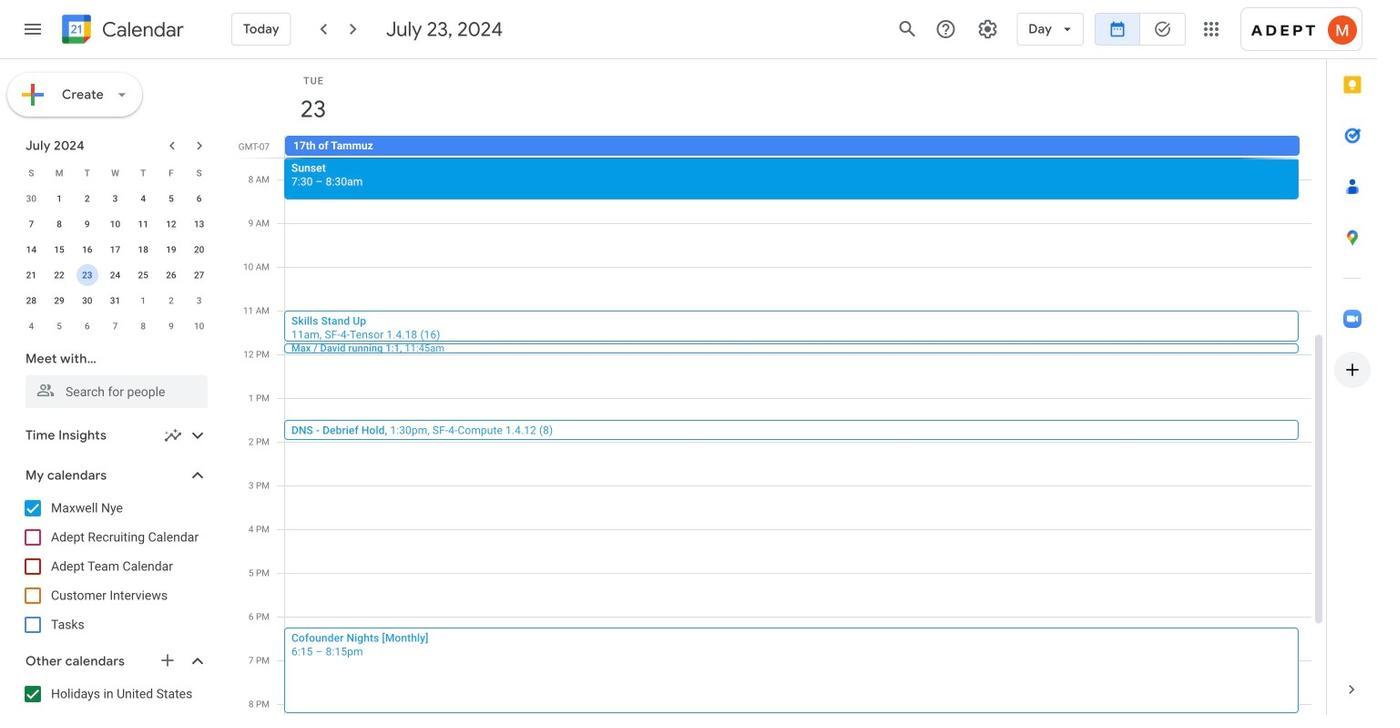 Task type: describe. For each thing, give the bounding box(es) containing it.
25 element
[[132, 264, 154, 286]]

7 element
[[20, 213, 42, 235]]

tuesday, july 23 element
[[292, 88, 334, 130]]

2 element
[[76, 188, 98, 210]]

cell inside july 2024 grid
[[73, 262, 101, 288]]

august 2 element
[[160, 290, 182, 312]]

my calendars list
[[4, 494, 226, 639]]

1 element
[[48, 188, 70, 210]]

28 element
[[20, 290, 42, 312]]

3 element
[[104, 188, 126, 210]]

other calendars list
[[4, 680, 226, 715]]

31 element
[[104, 290, 126, 312]]

6 element
[[188, 188, 210, 210]]

23 element
[[76, 264, 98, 286]]

27 element
[[188, 264, 210, 286]]

august 8 element
[[132, 315, 154, 337]]

5 element
[[160, 188, 182, 210]]

add other calendars image
[[158, 651, 177, 669]]

august 6 element
[[76, 315, 98, 337]]

13 element
[[188, 213, 210, 235]]

Search for people to meet text field
[[36, 375, 197, 408]]



Task type: vqa. For each thing, say whether or not it's contained in the screenshot.
import & export
no



Task type: locate. For each thing, give the bounding box(es) containing it.
main drawer image
[[22, 18, 44, 40]]

9 element
[[76, 213, 98, 235]]

heading inside calendar element
[[98, 19, 184, 41]]

15 element
[[48, 239, 70, 261]]

17 element
[[104, 239, 126, 261]]

30 element
[[76, 290, 98, 312]]

august 7 element
[[104, 315, 126, 337]]

29 element
[[48, 290, 70, 312]]

11 element
[[132, 213, 154, 235]]

calendar element
[[58, 11, 184, 51]]

14 element
[[20, 239, 42, 261]]

august 9 element
[[160, 315, 182, 337]]

july 2024 grid
[[17, 160, 213, 339]]

18 element
[[132, 239, 154, 261]]

row group
[[17, 186, 213, 339]]

12 element
[[160, 213, 182, 235]]

20 element
[[188, 239, 210, 261]]

august 5 element
[[48, 315, 70, 337]]

heading
[[98, 19, 184, 41]]

4 element
[[132, 188, 154, 210]]

august 10 element
[[188, 315, 210, 337]]

grid
[[233, 59, 1326, 715]]

tab list
[[1327, 59, 1377, 664]]

august 1 element
[[132, 290, 154, 312]]

cell
[[73, 262, 101, 288]]

august 4 element
[[20, 315, 42, 337]]

settings menu image
[[977, 18, 999, 40]]

26 element
[[160, 264, 182, 286]]

19 element
[[160, 239, 182, 261]]

24 element
[[104, 264, 126, 286]]

10 element
[[104, 213, 126, 235]]

21 element
[[20, 264, 42, 286]]

row
[[277, 136, 1326, 158], [17, 160, 213, 186], [17, 186, 213, 211], [17, 211, 213, 237], [17, 237, 213, 262], [17, 262, 213, 288], [17, 288, 213, 313], [17, 313, 213, 339]]

june 30 element
[[20, 188, 42, 210]]

august 3 element
[[188, 290, 210, 312]]

8 element
[[48, 213, 70, 235]]

22 element
[[48, 264, 70, 286]]

16 element
[[76, 239, 98, 261]]

None search field
[[0, 342, 226, 408]]



